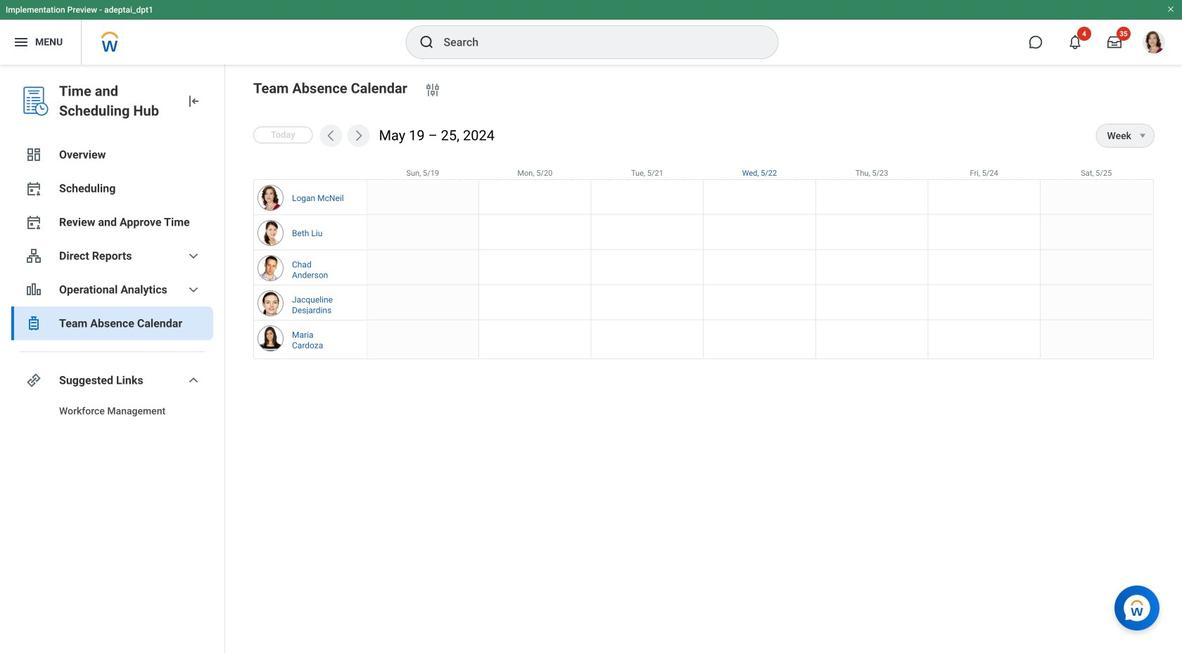 Task type: vqa. For each thing, say whether or not it's contained in the screenshot.
right -
no



Task type: locate. For each thing, give the bounding box(es) containing it.
0 vertical spatial chevron down small image
[[185, 248, 202, 265]]

chevron down small image
[[185, 281, 202, 298]]

1 chevron down small image from the top
[[185, 248, 202, 265]]

justify image
[[13, 34, 30, 51]]

search image
[[418, 34, 435, 51]]

1 vertical spatial chevron down small image
[[185, 372, 202, 389]]

view team image
[[25, 248, 42, 265]]

2 calendar user solid image from the top
[[25, 214, 42, 231]]

banner
[[0, 0, 1182, 65]]

Search Workday  search field
[[444, 27, 749, 58]]

1 calendar user solid image from the top
[[25, 180, 42, 197]]

notifications large image
[[1068, 35, 1082, 49]]

calendar user solid image
[[25, 180, 42, 197], [25, 214, 42, 231]]

inbox large image
[[1107, 35, 1122, 49]]

0 vertical spatial calendar user solid image
[[25, 180, 42, 197]]

chevron down small image
[[185, 248, 202, 265], [185, 372, 202, 389]]

1 vertical spatial calendar user solid image
[[25, 214, 42, 231]]

2 chevron down small image from the top
[[185, 372, 202, 389]]

calendar user solid image down dashboard icon in the left of the page
[[25, 180, 42, 197]]

calendar user solid image up "view team" image
[[25, 214, 42, 231]]



Task type: describe. For each thing, give the bounding box(es) containing it.
chevron left image
[[324, 129, 338, 143]]

transformation import image
[[185, 93, 202, 110]]

chevron down small image for "view team" image
[[185, 248, 202, 265]]

close environment banner image
[[1167, 5, 1175, 13]]

chevron down small image for link icon
[[185, 372, 202, 389]]

caret down image
[[1134, 130, 1151, 141]]

chevron right image
[[352, 129, 366, 143]]

chart image
[[25, 281, 42, 298]]

dashboard image
[[25, 146, 42, 163]]

time and scheduling hub element
[[59, 82, 174, 121]]

task timeoff image
[[25, 315, 42, 332]]

change selection image
[[424, 82, 441, 99]]

profile logan mcneil image
[[1143, 31, 1165, 56]]

link image
[[25, 372, 42, 389]]

navigation pane region
[[0, 65, 225, 654]]



